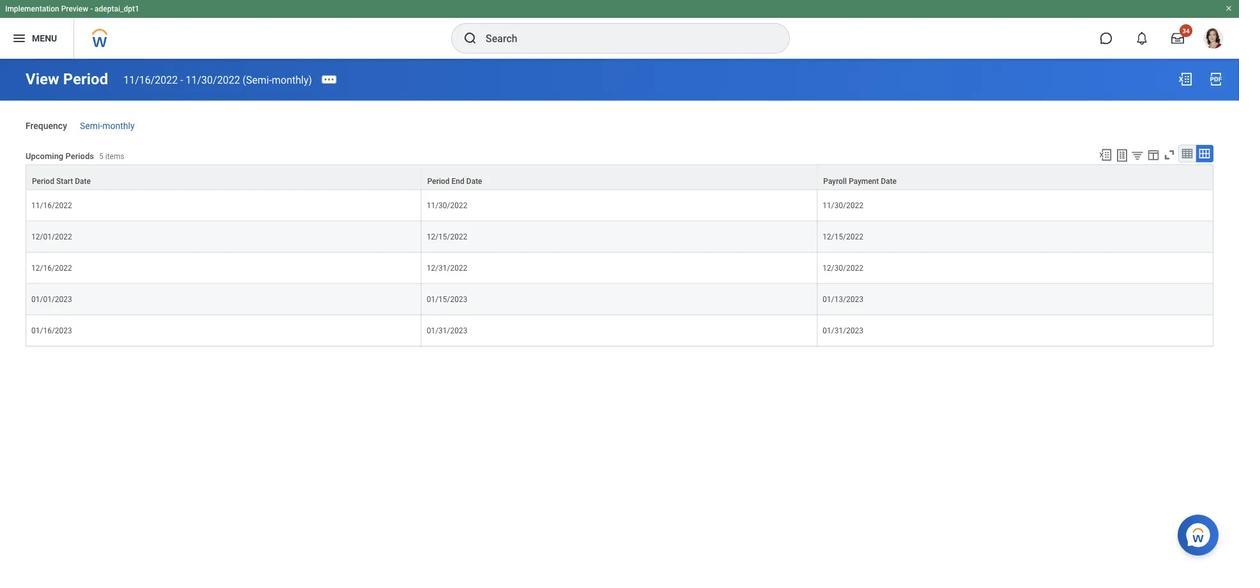 Task type: vqa. For each thing, say whether or not it's contained in the screenshot.
&
no



Task type: describe. For each thing, give the bounding box(es) containing it.
payroll
[[823, 177, 847, 186]]

view period main content
[[0, 59, 1239, 359]]

period for period end date
[[427, 177, 450, 186]]

01/16/2023
[[31, 326, 72, 335]]

notifications large image
[[1136, 32, 1148, 45]]

12/30/2022
[[823, 263, 863, 272]]

5
[[99, 152, 103, 161]]

payment
[[849, 177, 879, 186]]

view
[[26, 70, 59, 88]]

2 horizontal spatial 11/30/2022
[[823, 201, 863, 210]]

1 12/15/2022 from the left
[[427, 232, 467, 241]]

monthly
[[102, 120, 135, 131]]

11/16/2022 - 11/30/2022  (semi-monthly) link
[[123, 74, 312, 86]]

row containing 12/01/2022
[[26, 221, 1214, 253]]

34
[[1182, 27, 1190, 35]]

12/16/2022
[[31, 263, 72, 272]]

01/15/2023
[[427, 295, 467, 304]]

date for payroll payment date
[[881, 177, 897, 186]]

payroll payment date
[[823, 177, 897, 186]]

row containing 01/16/2023
[[26, 315, 1214, 347]]

11/16/2022 for 11/16/2022
[[31, 201, 72, 210]]

row containing 11/16/2022
[[26, 190, 1214, 221]]

preview
[[61, 4, 88, 13]]

upcoming periods 5 items
[[26, 151, 124, 161]]

periods
[[65, 151, 94, 161]]

frequency
[[26, 120, 67, 131]]

Search Workday  search field
[[486, 24, 763, 52]]

01/01/2023
[[31, 295, 72, 304]]

profile logan mcneil image
[[1203, 28, 1224, 51]]

click to view/edit grid preferences image
[[1146, 148, 1160, 162]]

fullscreen image
[[1162, 148, 1176, 162]]

period start date button
[[26, 165, 421, 189]]

row containing period start date
[[26, 164, 1214, 190]]

export to excel image for upcoming periods
[[1098, 148, 1113, 162]]



Task type: locate. For each thing, give the bounding box(es) containing it.
menu banner
[[0, 0, 1239, 59]]

1 horizontal spatial 12/15/2022
[[823, 232, 863, 241]]

date inside popup button
[[466, 177, 482, 186]]

period inside period end date popup button
[[427, 177, 450, 186]]

1 01/31/2023 from the left
[[427, 326, 467, 335]]

01/31/2023 down 01/15/2023 on the bottom
[[427, 326, 467, 335]]

period inside period start date popup button
[[32, 177, 54, 186]]

period
[[63, 70, 108, 88], [32, 177, 54, 186], [427, 177, 450, 186]]

period end date button
[[422, 165, 817, 189]]

period for period start date
[[32, 177, 54, 186]]

toolbar
[[1093, 145, 1214, 164]]

2 01/31/2023 from the left
[[823, 326, 863, 335]]

2 horizontal spatial date
[[881, 177, 897, 186]]

2 horizontal spatial period
[[427, 177, 450, 186]]

01/31/2023
[[427, 326, 467, 335], [823, 326, 863, 335]]

date for period start date
[[75, 177, 91, 186]]

row containing 01/01/2023
[[26, 284, 1214, 315]]

12/15/2022 up '12/30/2022'
[[823, 232, 863, 241]]

period left end
[[427, 177, 450, 186]]

row containing 12/16/2022
[[26, 253, 1214, 284]]

1 date from the left
[[75, 177, 91, 186]]

2 12/15/2022 from the left
[[823, 232, 863, 241]]

01/13/2023
[[823, 295, 863, 304]]

menu button
[[0, 18, 74, 59]]

0 horizontal spatial 01/31/2023
[[427, 326, 467, 335]]

period right view
[[63, 70, 108, 88]]

4 row from the top
[[26, 253, 1214, 284]]

1 horizontal spatial -
[[180, 74, 183, 86]]

start
[[56, 177, 73, 186]]

search image
[[463, 31, 478, 46]]

01/31/2023 down 01/13/2023
[[823, 326, 863, 335]]

select to filter grid data image
[[1130, 148, 1144, 162]]

date right start
[[75, 177, 91, 186]]

1 horizontal spatial 11/30/2022
[[427, 201, 467, 210]]

0 horizontal spatial period
[[32, 177, 54, 186]]

1 horizontal spatial export to excel image
[[1178, 72, 1193, 87]]

- inside view period main content
[[180, 74, 183, 86]]

11/16/2022
[[123, 74, 178, 86], [31, 201, 72, 210]]

date
[[75, 177, 91, 186], [466, 177, 482, 186], [881, 177, 897, 186]]

period left start
[[32, 177, 54, 186]]

1 vertical spatial 11/16/2022
[[31, 201, 72, 210]]

date right the payment on the right of page
[[881, 177, 897, 186]]

row
[[26, 164, 1214, 190], [26, 190, 1214, 221], [26, 221, 1214, 253], [26, 253, 1214, 284], [26, 284, 1214, 315], [26, 315, 1214, 347]]

0 horizontal spatial export to excel image
[[1098, 148, 1113, 162]]

justify image
[[12, 31, 27, 46]]

11/16/2022 down period start date
[[31, 201, 72, 210]]

1 vertical spatial -
[[180, 74, 183, 86]]

11/16/2022 - 11/30/2022  (semi-monthly)
[[123, 74, 312, 86]]

12/01/2022
[[31, 232, 72, 241]]

12/15/2022
[[427, 232, 467, 241], [823, 232, 863, 241]]

menu
[[32, 33, 57, 44]]

3 date from the left
[[881, 177, 897, 186]]

0 horizontal spatial -
[[90, 4, 93, 13]]

0 horizontal spatial 11/16/2022
[[31, 201, 72, 210]]

close environment banner image
[[1225, 4, 1233, 12]]

semi-
[[80, 120, 102, 131]]

period start date
[[32, 177, 91, 186]]

date for period end date
[[466, 177, 482, 186]]

table image
[[1181, 147, 1194, 160]]

0 vertical spatial 11/16/2022
[[123, 74, 178, 86]]

items
[[105, 152, 124, 161]]

1 horizontal spatial date
[[466, 177, 482, 186]]

11/16/2022 up monthly
[[123, 74, 178, 86]]

0 vertical spatial -
[[90, 4, 93, 13]]

view period
[[26, 70, 108, 88]]

payroll payment date button
[[818, 165, 1213, 189]]

11/16/2022 for 11/16/2022 - 11/30/2022  (semi-monthly)
[[123, 74, 178, 86]]

upcoming
[[26, 151, 63, 161]]

export to excel image left 'view printable version (pdf)' image
[[1178, 72, 1193, 87]]

0 vertical spatial export to excel image
[[1178, 72, 1193, 87]]

monthly)
[[272, 74, 312, 86]]

5 row from the top
[[26, 284, 1214, 315]]

0 horizontal spatial 12/15/2022
[[427, 232, 467, 241]]

6 row from the top
[[26, 315, 1214, 347]]

adeptai_dpt1
[[95, 4, 139, 13]]

0 horizontal spatial date
[[75, 177, 91, 186]]

11/16/2022 inside row
[[31, 201, 72, 210]]

3 row from the top
[[26, 221, 1214, 253]]

11/30/2022 down period end date
[[427, 201, 467, 210]]

1 horizontal spatial 11/16/2022
[[123, 74, 178, 86]]

expand table image
[[1198, 147, 1211, 160]]

11/30/2022
[[186, 74, 240, 86], [427, 201, 467, 210], [823, 201, 863, 210]]

34 button
[[1164, 24, 1192, 52]]

11/30/2022 left the (semi-
[[186, 74, 240, 86]]

implementation preview -   adeptai_dpt1
[[5, 4, 139, 13]]

11/30/2022 down payroll in the right top of the page
[[823, 201, 863, 210]]

date right end
[[466, 177, 482, 186]]

- inside menu "banner"
[[90, 4, 93, 13]]

1 horizontal spatial 01/31/2023
[[823, 326, 863, 335]]

export to excel image
[[1178, 72, 1193, 87], [1098, 148, 1113, 162]]

12/31/2022
[[427, 263, 467, 272]]

period end date
[[427, 177, 482, 186]]

0 horizontal spatial 11/30/2022
[[186, 74, 240, 86]]

1 vertical spatial export to excel image
[[1098, 148, 1113, 162]]

view printable version (pdf) image
[[1208, 72, 1224, 87]]

1 horizontal spatial period
[[63, 70, 108, 88]]

2 row from the top
[[26, 190, 1214, 221]]

semi-monthly link
[[80, 118, 135, 131]]

12/15/2022 up 12/31/2022
[[427, 232, 467, 241]]

semi-monthly
[[80, 120, 135, 131]]

export to excel image for view period
[[1178, 72, 1193, 87]]

2 date from the left
[[466, 177, 482, 186]]

export to worksheets image
[[1114, 148, 1130, 163]]

export to excel image left export to worksheets icon
[[1098, 148, 1113, 162]]

toolbar inside view period main content
[[1093, 145, 1214, 164]]

-
[[90, 4, 93, 13], [180, 74, 183, 86]]

(semi-
[[243, 74, 272, 86]]

1 row from the top
[[26, 164, 1214, 190]]

implementation
[[5, 4, 59, 13]]

end
[[452, 177, 464, 186]]

inbox large image
[[1171, 32, 1184, 45]]



